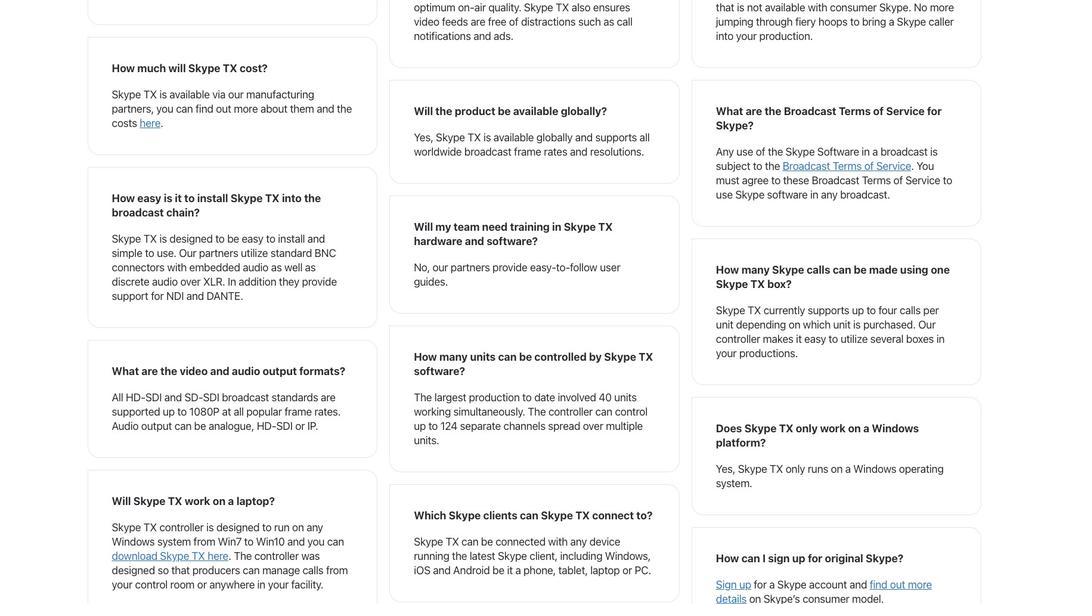 Task type: describe. For each thing, give the bounding box(es) containing it.
use inside . you must agree to these broadcast terms of service to use skype software in any broadcast.
[[716, 188, 733, 201]]

a inside 'any use of the skype software in a broadcast is subject to the'
[[873, 146, 879, 158]]

0 horizontal spatial your
[[112, 579, 133, 591]]

skype down sign
[[778, 579, 807, 591]]

what is skype tx element
[[87, 0, 378, 25]]

into
[[282, 192, 302, 205]]

operating
[[900, 463, 944, 476]]

find out more details link
[[716, 579, 933, 604]]

can inside how many skype calls can be made using one skype tx box?
[[833, 264, 852, 276]]

control for can
[[615, 406, 648, 418]]

and right rates
[[570, 146, 588, 158]]

is inside skype tx currently supports up to four calls per unit depending on which unit is purchased. our controller makes it easy to utilize several boxes in your productions.
[[854, 319, 861, 331]]

many for skype
[[742, 264, 770, 276]]

broadcast.
[[841, 188, 891, 201]]

including
[[561, 550, 603, 563]]

how for how many units can be controlled by skype tx software?
[[414, 351, 437, 363]]

much
[[137, 62, 166, 75]]

how many units can be controlled by skype tx software? element
[[390, 326, 680, 472]]

is inside yes, skype tx is available globally and supports all worldwide broadcast frame rates and resolutions.
[[484, 131, 491, 144]]

can inside skype tx can be connected with any device running the latest skype client, including windows, ios and android be it a phone, tablet, laptop or pc.
[[462, 536, 479, 548]]

and inside skype tx is available via our manufacturing partners, you can find out more about them and the costs
[[317, 103, 334, 115]]

how many skype calls can be made using one skype tx box?
[[716, 264, 950, 291]]

windows for runs
[[854, 463, 897, 476]]

1 horizontal spatial output
[[263, 365, 297, 378]]

yes, skype tx is available globally and supports all worldwide broadcast frame rates and resolutions.
[[414, 131, 650, 158]]

on inside skype tx currently supports up to four calls per unit depending on which unit is purchased. our controller makes it easy to utilize several boxes in your productions.
[[789, 319, 801, 331]]

easy inside skype tx is designed to be easy to install and simple to use. our partners utilize standard bnc connectors with embedded audio as well as discrete audio over xlr. in addition they provide support for ndi and dante.
[[242, 233, 264, 245]]

in inside skype tx currently supports up to four calls per unit depending on which unit is purchased. our controller makes it easy to utilize several boxes in your productions.
[[937, 333, 945, 345]]

standard
[[271, 247, 312, 260]]

it for which skype clients can skype tx connect to?
[[507, 564, 513, 577]]

will for will the product be available globally?
[[414, 105, 433, 118]]

tx left cost?
[[223, 62, 237, 75]]

tx inside yes, skype tx only runs on a windows operating system.
[[770, 463, 784, 476]]

will the product be available globally?
[[414, 105, 607, 118]]

several
[[871, 333, 904, 345]]

can inside how many units can be controlled by skype tx software?
[[498, 351, 517, 363]]

1 as from the left
[[271, 261, 282, 274]]

for inside skype tx is designed to be easy to install and simple to use. our partners utilize standard bnc connectors with embedded audio as well as discrete audio over xlr. in addition they provide support for ndi and dante.
[[151, 290, 164, 302]]

or inside all hd-sdi and sd-sdi broadcast standards are supported up to 1080p at all popular frame rates. audio output can be analogue, hd-sdi or ip.
[[295, 420, 305, 433]]

0 vertical spatial the
[[414, 391, 432, 404]]

connected
[[496, 536, 546, 548]]

to inside 'any use of the skype software in a broadcast is subject to the'
[[753, 160, 763, 172]]

about
[[261, 103, 288, 115]]

broadcast inside how easy is it to install skype tx into the broadcast chain?
[[112, 206, 164, 219]]

that
[[171, 564, 190, 577]]

how can i sign up for original skype?
[[716, 552, 904, 565]]

skype down "system"
[[160, 550, 189, 563]]

how many units can be controlled by skype tx software?
[[414, 351, 653, 378]]

and inside skype tx can be connected with any device running the latest skype client, including windows, ios and android be it a phone, tablet, laptop or pc.
[[433, 564, 451, 577]]

tx up "system"
[[168, 495, 182, 508]]

must
[[716, 174, 740, 187]]

runs
[[808, 463, 829, 476]]

skype right which
[[449, 510, 481, 522]]

. the controller was designed so that producers can manage calls from your control room or anywhere in your facility.
[[112, 550, 348, 591]]

what are the video and audio output formats? element
[[87, 340, 378, 458]]

how many skype calls can be made using one skype tx box? element
[[692, 239, 982, 385]]

user
[[600, 261, 621, 274]]

pc.
[[635, 564, 652, 577]]

clients
[[484, 510, 518, 522]]

and right video
[[210, 365, 230, 378]]

skype right will
[[188, 62, 221, 75]]

channels
[[504, 420, 546, 433]]

involved
[[558, 391, 597, 404]]

tx up download
[[144, 521, 157, 534]]

are inside all hd-sdi and sd-sdi broadcast standards are supported up to 1080p at all popular frame rates. audio output can be analogue, hd-sdi or ip.
[[321, 391, 336, 404]]

skype left box?
[[716, 278, 749, 291]]

partners,
[[112, 103, 154, 115]]

bnc
[[315, 247, 336, 260]]

device
[[590, 536, 621, 548]]

sd-
[[185, 391, 203, 404]]

out inside skype tx is available via our manufacturing partners, you can find out more about them and the costs
[[216, 103, 231, 115]]

in
[[228, 276, 236, 288]]

1 unit from the left
[[716, 319, 734, 331]]

how easy is it to install skype tx into the broadcast chain?
[[112, 192, 321, 219]]

room
[[170, 579, 195, 591]]

1 horizontal spatial hd-
[[257, 420, 277, 433]]

1 horizontal spatial sdi
[[203, 391, 219, 404]]

the inside will the product be available globally? element
[[436, 105, 453, 118]]

simultaneously.
[[454, 406, 526, 418]]

separate
[[460, 420, 501, 433]]

windows inside skype tx controller is designed to run on any windows system from win7 to win10 and you can download skype tx here
[[112, 536, 155, 548]]

any inside skype tx controller is designed to run on any windows system from win7 to win10 and you can download skype tx here
[[307, 521, 323, 534]]

124
[[441, 420, 458, 433]]

latest
[[470, 550, 496, 563]]

on inside does skype tx only work on a windows platform?
[[849, 422, 861, 435]]

work inside does skype tx only work on a windows platform?
[[821, 422, 846, 435]]

calls inside how many skype calls can be made using one skype tx box?
[[807, 264, 831, 276]]

0 vertical spatial hd-
[[126, 391, 146, 404]]

1 vertical spatial broadcast
[[783, 160, 831, 172]]

multiple
[[606, 420, 643, 433]]

so
[[158, 564, 169, 577]]

tx inside yes, skype tx is available globally and supports all worldwide broadcast frame rates and resolutions.
[[468, 131, 481, 144]]

from for is
[[194, 536, 215, 548]]

skype up running
[[414, 536, 443, 548]]

product
[[455, 105, 496, 118]]

in inside . you must agree to these broadcast terms of service to use skype software in any broadcast.
[[811, 188, 819, 201]]

terms inside what are the broadcast terms of service for skype?
[[839, 105, 871, 118]]

is inside how easy is it to install skype tx into the broadcast chain?
[[164, 192, 172, 205]]

the largest production to date involved 40 units working simultaneously. the controller can control up to 124 separate channels spread over multiple units.
[[414, 391, 648, 447]]

software
[[818, 146, 860, 158]]

makes
[[763, 333, 794, 345]]

team
[[454, 221, 480, 233]]

supports inside skype tx currently supports up to four calls per unit depending on which unit is purchased. our controller makes it easy to utilize several boxes in your productions.
[[808, 304, 850, 317]]

can inside . the controller was designed so that producers can manage calls from your control room or anywhere in your facility.
[[243, 564, 260, 577]]

which
[[804, 319, 831, 331]]

tx inside how easy is it to install skype tx into the broadcast chain?
[[265, 192, 280, 205]]

details
[[716, 593, 747, 604]]

spread
[[548, 420, 581, 433]]

tx left connect
[[576, 510, 590, 522]]

skype inside skype tx currently supports up to four calls per unit depending on which unit is purchased. our controller makes it easy to utilize several boxes in your productions.
[[716, 304, 746, 317]]

broadcast inside yes, skype tx is available globally and supports all worldwide broadcast frame rates and resolutions.
[[465, 146, 512, 158]]

provide inside 'no, our partners provide easy-to-follow user guides.'
[[493, 261, 528, 274]]

client,
[[530, 550, 558, 563]]

the inside skype tx is available via our manufacturing partners, you can find out more about them and the costs
[[337, 103, 352, 115]]

a inside skype tx can be connected with any device running the latest skype client, including windows, ios and android be it a phone, tablet, laptop or pc.
[[516, 564, 521, 577]]

1 vertical spatial terms
[[833, 160, 862, 172]]

made
[[870, 264, 898, 276]]

available for will
[[514, 105, 559, 118]]

to-
[[557, 261, 570, 274]]

. you must agree to these broadcast terms of service to use skype software in any broadcast.
[[716, 160, 953, 201]]

for down i
[[754, 579, 767, 591]]

sign up for a skype account and
[[716, 579, 870, 591]]

on inside yes, skype tx only runs on a windows operating system.
[[831, 463, 843, 476]]

your inside skype tx currently supports up to four calls per unit depending on which unit is purchased. our controller makes it easy to utilize several boxes in your productions.
[[716, 347, 737, 360]]

of inside what are the broadcast terms of service for skype?
[[874, 105, 884, 118]]

platform?
[[716, 437, 766, 449]]

here inside skype tx controller is designed to run on any windows system from win7 to win10 and you can download skype tx here
[[208, 550, 229, 563]]

ndi
[[166, 290, 184, 302]]

utilize inside skype tx is designed to be easy to install and simple to use. our partners utilize standard bnc connectors with embedded audio as well as discrete audio over xlr. in addition they provide support for ndi and dante.
[[241, 247, 268, 260]]

2 horizontal spatial sdi
[[277, 420, 293, 433]]

skype tx can be connected with any device running the latest skype client, including windows, ios and android be it a phone, tablet, laptop or pc.
[[414, 536, 652, 577]]

to?
[[637, 510, 653, 522]]

skype inside yes, skype tx is available globally and supports all worldwide broadcast frame rates and resolutions.
[[436, 131, 465, 144]]

0 vertical spatial audio
[[243, 261, 269, 274]]

skype up download
[[112, 521, 141, 534]]

here .
[[140, 117, 163, 129]]

be inside skype tx is designed to be easy to install and simple to use. our partners utilize standard bnc connectors with embedded audio as well as discrete audio over xlr. in addition they provide support for ndi and dante.
[[227, 233, 239, 245]]

no,
[[414, 261, 430, 274]]

tx up the producers
[[192, 550, 205, 563]]

per
[[924, 304, 939, 317]]

connectors
[[112, 261, 165, 274]]

is inside skype tx is designed to be easy to install and simple to use. our partners utilize standard bnc connectors with embedded audio as well as discrete audio over xlr. in addition they provide support for ndi and dante.
[[160, 233, 167, 245]]

of inside 'any use of the skype software in a broadcast is subject to the'
[[756, 146, 766, 158]]

any inside skype tx can be connected with any device running the latest skype client, including windows, ios and android be it a phone, tablet, laptop or pc.
[[571, 536, 587, 548]]

available for yes,
[[494, 131, 534, 144]]

2 horizontal spatial the
[[528, 406, 546, 418]]

1 vertical spatial audio
[[152, 276, 178, 288]]

skype tx is designed to be easy to install and simple to use. our partners utilize standard bnc connectors with embedded audio as well as discrete audio over xlr. in addition they provide support for ndi and dante.
[[112, 233, 337, 302]]

system.
[[716, 477, 753, 490]]

account
[[810, 579, 848, 591]]

1 horizontal spatial your
[[268, 579, 289, 591]]

chain?
[[166, 206, 200, 219]]

will skype tx work on a laptop?
[[112, 495, 275, 508]]

yes, for yes, skype tx only runs on a windows operating system.
[[716, 463, 736, 476]]

be right product
[[498, 105, 511, 118]]

and inside "will my team need training in skype tx hardware and software?"
[[465, 235, 484, 248]]

up inside all hd-sdi and sd-sdi broadcast standards are supported up to 1080p at all popular frame rates. audio output can be analogue, hd-sdi or ip.
[[163, 406, 175, 418]]

is inside skype tx is available via our manufacturing partners, you can find out more about them and the costs
[[160, 88, 167, 101]]

and up bnc
[[308, 233, 325, 245]]

laptop?
[[237, 495, 275, 508]]

easy inside how easy is it to install skype tx into the broadcast chain?
[[137, 192, 161, 205]]

all hd-sdi and sd-sdi broadcast standards are supported up to 1080p at all popular frame rates. audio output can be analogue, hd-sdi or ip.
[[112, 391, 341, 433]]

from for was
[[326, 564, 348, 577]]

be inside how many units can be controlled by skype tx software?
[[519, 351, 532, 363]]

manage
[[262, 564, 300, 577]]

more inside skype tx is available via our manufacturing partners, you can find out more about them and the costs
[[234, 103, 258, 115]]

worldwide
[[414, 146, 462, 158]]

yes, skype tx only runs on a windows operating system.
[[716, 463, 944, 490]]

skype inside skype tx is designed to be easy to install and simple to use. our partners utilize standard bnc connectors with embedded audio as well as discrete audio over xlr. in addition they provide support for ndi and dante.
[[112, 233, 141, 245]]

broadcast inside 'any use of the skype software in a broadcast is subject to the'
[[881, 146, 928, 158]]

i
[[763, 552, 766, 565]]

0 horizontal spatial sdi
[[146, 391, 162, 404]]

what for what are the broadcast terms of service for skype?
[[716, 105, 744, 118]]

. inside "how much will skype tx cost?" element
[[161, 117, 163, 129]]

only for runs
[[786, 463, 806, 476]]

all inside all hd-sdi and sd-sdi broadcast standards are supported up to 1080p at all popular frame rates. audio output can be analogue, hd-sdi or ip.
[[234, 406, 244, 418]]

which skype clients can skype tx connect to? element
[[390, 484, 680, 603]]

skype up box?
[[773, 264, 805, 276]]

one
[[931, 264, 950, 276]]

how easy is it to install skype tx into the broadcast chain? element
[[87, 167, 378, 328]]

does skype tx only work on a windows platform?
[[716, 422, 920, 449]]

easy-
[[530, 261, 557, 274]]

a inside does skype tx only work on a windows platform?
[[864, 422, 870, 435]]

on inside skype tx controller is designed to run on any windows system from win7 to win10 and you can download skype tx here
[[292, 521, 304, 534]]

simple
[[112, 247, 142, 260]]

designed for the
[[112, 564, 155, 577]]

skype up client,
[[541, 510, 573, 522]]

. for any use of the skype software in a broadcast is subject to the
[[912, 160, 915, 172]]

terms inside . you must agree to these broadcast terms of service to use skype software in any broadcast.
[[863, 174, 891, 187]]

how for how many skype calls can be made using one skype tx box?
[[716, 264, 740, 276]]

with inside skype tx is designed to be easy to install and simple to use. our partners utilize standard bnc connectors with embedded audio as well as discrete audio over xlr. in addition they provide support for ndi and dante.
[[167, 261, 187, 274]]

skype? inside what are the broadcast terms of service for skype?
[[716, 119, 754, 132]]

xlr.
[[203, 276, 225, 288]]

support
[[112, 290, 148, 302]]

skype down connected
[[498, 550, 527, 563]]

any
[[716, 146, 734, 158]]

or inside skype tx can be connected with any device running the latest skype client, including windows, ios and android be it a phone, tablet, laptop or pc.
[[623, 564, 632, 577]]

tx inside how many units can be controlled by skype tx software?
[[639, 351, 653, 363]]

out inside find out more details
[[891, 579, 906, 591]]

what are the broadcast terms of service for skype? element
[[692, 80, 982, 227]]



Task type: vqa. For each thing, say whether or not it's contained in the screenshot.


Task type: locate. For each thing, give the bounding box(es) containing it.
0 vertical spatial you
[[157, 103, 174, 115]]

does skype tx only work on a windows platform? element
[[692, 397, 982, 515]]

install inside skype tx is designed to be easy to install and simple to use. our partners utilize standard bnc connectors with embedded audio as well as discrete audio over xlr. in addition they provide support for ndi and dante.
[[278, 233, 305, 245]]

1 horizontal spatial it
[[507, 564, 513, 577]]

windows left operating
[[854, 463, 897, 476]]

currently
[[764, 304, 806, 317]]

1 vertical spatial hd-
[[257, 420, 277, 433]]

designed inside skype tx is designed to be easy to install and simple to use. our partners utilize standard bnc connectors with embedded audio as well as discrete audio over xlr. in addition they provide support for ndi and dante.
[[170, 233, 213, 245]]

how for how easy is it to install skype tx into the broadcast chain?
[[112, 192, 135, 205]]

supported
[[112, 406, 160, 418]]

1 horizontal spatial designed
[[170, 233, 213, 245]]

our right use. on the top of the page
[[179, 247, 197, 260]]

0 horizontal spatial out
[[216, 103, 231, 115]]

broadcast down product
[[465, 146, 512, 158]]

will for will my team need training in skype tx hardware and software?
[[414, 221, 433, 233]]

1 horizontal spatial work
[[821, 422, 846, 435]]

ip.
[[308, 420, 318, 433]]

1 horizontal spatial provide
[[493, 261, 528, 274]]

any inside . you must agree to these broadcast terms of service to use skype software in any broadcast.
[[822, 188, 838, 201]]

available inside skype tx is available via our manufacturing partners, you can find out more about them and the costs
[[170, 88, 210, 101]]

0 vertical spatial available
[[170, 88, 210, 101]]

will
[[414, 105, 433, 118], [414, 221, 433, 233], [112, 495, 131, 508]]

0 horizontal spatial unit
[[716, 319, 734, 331]]

1 vertical spatial use
[[716, 188, 733, 201]]

on down currently at the right bottom
[[789, 319, 801, 331]]

0 horizontal spatial over
[[180, 276, 201, 288]]

frame left rates
[[514, 146, 542, 158]]

1 vertical spatial or
[[623, 564, 632, 577]]

what up any
[[716, 105, 744, 118]]

output inside all hd-sdi and sd-sdi broadcast standards are supported up to 1080p at all popular frame rates. audio output can be analogue, hd-sdi or ip.
[[141, 420, 172, 433]]

on right runs
[[831, 463, 843, 476]]

1080p
[[189, 406, 220, 418]]

it for how many skype calls can be made using one skype tx box?
[[797, 333, 802, 345]]

original
[[825, 552, 864, 565]]

tx up 'partners,'
[[144, 88, 157, 101]]

frame inside yes, skype tx is available globally and supports all worldwide broadcast frame rates and resolutions.
[[514, 146, 542, 158]]

1 horizontal spatial units
[[615, 391, 637, 404]]

unit left depending
[[716, 319, 734, 331]]

rates.
[[315, 406, 341, 418]]

0 horizontal spatial provide
[[302, 276, 337, 288]]

partners down team
[[451, 261, 490, 274]]

0 horizontal spatial more
[[234, 103, 258, 115]]

utilize inside skype tx currently supports up to four calls per unit depending on which unit is purchased. our controller makes it easy to utilize several boxes in your productions.
[[841, 333, 868, 345]]

sign up link
[[716, 579, 752, 591]]

on up yes, skype tx only runs on a windows operating system.
[[849, 422, 861, 435]]

terms up software
[[839, 105, 871, 118]]

how for how much will skype tx cost?
[[112, 62, 135, 75]]

and left sd-
[[164, 391, 182, 404]]

1 vertical spatial our
[[433, 261, 448, 274]]

over up ndi
[[180, 276, 201, 288]]

how much will skype tx cost?
[[112, 62, 268, 75]]

of
[[874, 105, 884, 118], [756, 146, 766, 158], [865, 160, 874, 172], [894, 174, 904, 187]]

0 vertical spatial install
[[197, 192, 228, 205]]

service inside . you must agree to these broadcast terms of service to use skype software in any broadcast.
[[906, 174, 941, 187]]

control inside the largest production to date involved 40 units working simultaneously. the controller can control up to 124 separate channels spread over multiple units.
[[615, 406, 648, 418]]

calls up which
[[807, 264, 831, 276]]

how inside how many units can be controlled by skype tx software?
[[414, 351, 437, 363]]

the down date
[[528, 406, 546, 418]]

0 horizontal spatial here
[[140, 117, 161, 129]]

here link
[[140, 117, 161, 129]]

designed for tx
[[217, 521, 260, 534]]

0 vertical spatial out
[[216, 103, 231, 115]]

all
[[640, 131, 650, 144], [234, 406, 244, 418]]

1 vertical spatial frame
[[285, 406, 312, 418]]

all right at
[[234, 406, 244, 418]]

broadcast up software
[[784, 105, 837, 118]]

tx up connectors
[[144, 233, 157, 245]]

1 vertical spatial supports
[[808, 304, 850, 317]]

0 horizontal spatial partners
[[199, 247, 238, 260]]

will for will skype tx work on a laptop?
[[112, 495, 131, 508]]

controller
[[716, 333, 761, 345], [549, 406, 593, 418], [160, 521, 204, 534], [255, 550, 299, 563]]

0 horizontal spatial skype?
[[716, 119, 754, 132]]

will the product be available globally? element
[[390, 80, 680, 184]]

from right manage
[[326, 564, 348, 577]]

sdi down popular
[[277, 420, 293, 433]]

how
[[112, 62, 135, 75], [112, 192, 135, 205], [716, 264, 740, 276], [414, 351, 437, 363], [716, 552, 740, 565]]

0 horizontal spatial you
[[157, 103, 174, 115]]

manufacturing
[[246, 88, 314, 101]]

terms down software
[[833, 160, 862, 172]]

install inside how easy is it to install skype tx into the broadcast chain?
[[197, 192, 228, 205]]

audio up 'addition'
[[243, 261, 269, 274]]

. inside . the controller was designed so that producers can manage calls from your control room or anywhere in your facility.
[[229, 550, 231, 563]]

sdi up supported
[[146, 391, 162, 404]]

to inside how easy is it to install skype tx into the broadcast chain?
[[184, 192, 195, 205]]

the inside how easy is it to install skype tx into the broadcast chain?
[[304, 192, 321, 205]]

tx inside does skype tx only work on a windows platform?
[[780, 422, 794, 435]]

for
[[928, 105, 942, 118], [151, 290, 164, 302], [808, 552, 823, 565], [754, 579, 767, 591]]

windows for work
[[872, 422, 920, 435]]

2 unit from the left
[[834, 319, 851, 331]]

1 vertical spatial install
[[278, 233, 305, 245]]

the
[[337, 103, 352, 115], [436, 105, 453, 118], [765, 105, 782, 118], [768, 146, 784, 158], [765, 160, 781, 172], [304, 192, 321, 205], [161, 365, 177, 378], [452, 550, 467, 563]]

only for work
[[796, 422, 818, 435]]

the inside what are the broadcast terms of service for skype?
[[765, 105, 782, 118]]

0 horizontal spatial with
[[167, 261, 187, 274]]

can inside all hd-sdi and sd-sdi broadcast standards are supported up to 1080p at all popular frame rates. audio output can be analogue, hd-sdi or ip.
[[175, 420, 192, 433]]

what for what are the video and audio output formats?
[[112, 365, 139, 378]]

in inside . the controller was designed so that producers can manage calls from your control room or anywhere in your facility.
[[257, 579, 266, 591]]

units inside how many units can be controlled by skype tx software?
[[470, 351, 496, 363]]

2 horizontal spatial it
[[797, 333, 802, 345]]

is up you
[[931, 146, 938, 158]]

win10
[[256, 536, 285, 548]]

0 vertical spatial what
[[716, 105, 744, 118]]

tx inside "will my team need training in skype tx hardware and software?"
[[599, 221, 613, 233]]

can inside skype tx is available via our manufacturing partners, you can find out more about them and the costs
[[176, 103, 193, 115]]

the inside 'what are the video and audio output formats?' element
[[161, 365, 177, 378]]

controller inside skype tx currently supports up to four calls per unit depending on which unit is purchased. our controller makes it easy to utilize several boxes in your productions.
[[716, 333, 761, 345]]

with inside skype tx can be connected with any device running the latest skype client, including windows, ios and android be it a phone, tablet, laptop or pc.
[[548, 536, 568, 548]]

1 horizontal spatial from
[[326, 564, 348, 577]]

be inside all hd-sdi and sd-sdi broadcast standards are supported up to 1080p at all popular frame rates. audio output can be analogue, hd-sdi or ip.
[[194, 420, 206, 433]]

on left laptop?
[[213, 495, 226, 508]]

easy inside skype tx currently supports up to four calls per unit depending on which unit is purchased. our controller makes it easy to utilize several boxes in your productions.
[[805, 333, 827, 345]]

broadcast
[[465, 146, 512, 158], [881, 146, 928, 158], [112, 206, 164, 219], [222, 391, 269, 404]]

or inside . the controller was designed so that producers can manage calls from your control room or anywhere in your facility.
[[197, 579, 207, 591]]

from inside . the controller was designed so that producers can manage calls from your control room or anywhere in your facility.
[[326, 564, 348, 577]]

service inside what are the broadcast terms of service for skype?
[[887, 105, 925, 118]]

discrete
[[112, 276, 149, 288]]

0 horizontal spatial all
[[234, 406, 244, 418]]

windows up operating
[[872, 422, 920, 435]]

them
[[290, 103, 314, 115]]

and inside how can i sign up for original skype? element
[[850, 579, 868, 591]]

1 vertical spatial easy
[[242, 233, 264, 245]]

0 vertical spatial many
[[742, 264, 770, 276]]

many
[[742, 264, 770, 276], [440, 351, 468, 363]]

hd- up supported
[[126, 391, 146, 404]]

1 horizontal spatial our
[[919, 319, 936, 331]]

0 horizontal spatial output
[[141, 420, 172, 433]]

0 vertical spatial calls
[[807, 264, 831, 276]]

will skype tx work on a laptop? element
[[87, 470, 378, 604]]

install up 'chain?'
[[197, 192, 228, 205]]

0 vertical spatial utilize
[[241, 247, 268, 260]]

2 vertical spatial calls
[[303, 564, 324, 577]]

addition
[[239, 276, 277, 288]]

skype up 'partners,'
[[112, 88, 141, 101]]

tx inside skype tx can be connected with any device running the latest skype client, including windows, ios and android be it a phone, tablet, laptop or pc.
[[446, 536, 459, 548]]

how can i sign up for original skype? element
[[692, 527, 982, 604]]

calls inside . the controller was designed so that producers can manage calls from your control room or anywhere in your facility.
[[303, 564, 324, 577]]

0 horizontal spatial frame
[[285, 406, 312, 418]]

is down product
[[484, 131, 491, 144]]

0 horizontal spatial as
[[271, 261, 282, 274]]

controlled
[[535, 351, 587, 363]]

0 horizontal spatial or
[[197, 579, 207, 591]]

0 horizontal spatial .
[[161, 117, 163, 129]]

1 horizontal spatial as
[[305, 261, 316, 274]]

1 vertical spatial find
[[870, 579, 888, 591]]

are for use
[[746, 105, 763, 118]]

broadcast terms of service link
[[783, 160, 912, 172]]

skype inside yes, skype tx only runs on a windows operating system.
[[738, 463, 768, 476]]

skype up depending
[[716, 304, 746, 317]]

1 vertical spatial skype?
[[866, 552, 904, 565]]

producers
[[193, 564, 240, 577]]

broadcast
[[784, 105, 837, 118], [783, 160, 831, 172], [812, 174, 860, 187]]

0 vertical spatial designed
[[170, 233, 213, 245]]

skype up worldwide
[[436, 131, 465, 144]]

what are the broadcast terms of service for skype?
[[716, 105, 942, 132]]

1 vertical spatial from
[[326, 564, 348, 577]]

it inside how easy is it to install skype tx into the broadcast chain?
[[175, 192, 182, 205]]

0 horizontal spatial our
[[179, 247, 197, 260]]

designed inside skype tx controller is designed to run on any windows system from win7 to win10 and you can download skype tx here
[[217, 521, 260, 534]]

1 vertical spatial yes,
[[716, 463, 736, 476]]

it right makes
[[797, 333, 802, 345]]

available down how much will skype tx cost?
[[170, 88, 210, 101]]

be down latest
[[493, 564, 505, 577]]

supports
[[596, 131, 637, 144], [808, 304, 850, 317]]

0 vertical spatial software?
[[487, 235, 538, 248]]

2 as from the left
[[305, 261, 316, 274]]

our
[[179, 247, 197, 260], [919, 319, 936, 331]]

our inside skype tx is available via our manufacturing partners, you can find out more about them and the costs
[[228, 88, 244, 101]]

broadcast up simple
[[112, 206, 164, 219]]

only
[[796, 422, 818, 435], [786, 463, 806, 476]]

boxes
[[907, 333, 934, 345]]

broadcast down 'broadcast terms of service' link
[[812, 174, 860, 187]]

the up 'working'
[[414, 391, 432, 404]]

. for skype tx controller is designed to run on any windows system from win7 to win10 and you can
[[229, 550, 231, 563]]

here down 'partners,'
[[140, 117, 161, 129]]

1 horizontal spatial partners
[[451, 261, 490, 274]]

any up including
[[571, 536, 587, 548]]

0 vertical spatial any
[[822, 188, 838, 201]]

1 vertical spatial it
[[797, 333, 802, 345]]

what inside what are the broadcast terms of service for skype?
[[716, 105, 744, 118]]

service up you
[[887, 105, 925, 118]]

and
[[317, 103, 334, 115], [576, 131, 593, 144], [570, 146, 588, 158], [308, 233, 325, 245], [465, 235, 484, 248], [187, 290, 204, 302], [210, 365, 230, 378], [164, 391, 182, 404], [288, 536, 305, 548], [433, 564, 451, 577], [850, 579, 868, 591]]

2 vertical spatial are
[[321, 391, 336, 404]]

1 horizontal spatial the
[[414, 391, 432, 404]]

as right well
[[305, 261, 316, 274]]

service down you
[[906, 174, 941, 187]]

0 horizontal spatial install
[[197, 192, 228, 205]]

the inside skype tx can be connected with any device running the latest skype client, including windows, ios and android be it a phone, tablet, laptop or pc.
[[452, 550, 467, 563]]

as left well
[[271, 261, 282, 274]]

2 vertical spatial .
[[229, 550, 231, 563]]

can inside the largest production to date involved 40 units working simultaneously. the controller can control up to 124 separate channels spread over multiple units.
[[596, 406, 613, 418]]

is inside skype tx controller is designed to run on any windows system from win7 to win10 and you can download skype tx here
[[206, 521, 214, 534]]

or right room
[[197, 579, 207, 591]]

it inside skype tx currently supports up to four calls per unit depending on which unit is purchased. our controller makes it easy to utilize several boxes in your productions.
[[797, 333, 802, 345]]

was
[[302, 550, 320, 563]]

software? inside "will my team need training in skype tx hardware and software?"
[[487, 235, 538, 248]]

0 vertical spatial supports
[[596, 131, 637, 144]]

tx down product
[[468, 131, 481, 144]]

up inside the largest production to date involved 40 units working simultaneously. the controller can control up to 124 separate channels spread over multiple units.
[[414, 420, 426, 433]]

skype left into
[[231, 192, 263, 205]]

you inside skype tx controller is designed to run on any windows system from win7 to win10 and you can download skype tx here
[[308, 536, 325, 548]]

0 horizontal spatial units
[[470, 351, 496, 363]]

1 horizontal spatial our
[[433, 261, 448, 274]]

0 vertical spatial service
[[887, 105, 925, 118]]

skype inside how easy is it to install skype tx into the broadcast chain?
[[231, 192, 263, 205]]

out
[[216, 103, 231, 115], [891, 579, 906, 591]]

on
[[789, 319, 801, 331], [849, 422, 861, 435], [831, 463, 843, 476], [213, 495, 226, 508], [292, 521, 304, 534]]

easy up 'addition'
[[242, 233, 264, 245]]

units up production
[[470, 351, 496, 363]]

is left "purchased."
[[854, 319, 861, 331]]

be inside how many skype calls can be made using one skype tx box?
[[854, 264, 867, 276]]

partners inside 'no, our partners provide easy-to-follow user guides.'
[[451, 261, 490, 274]]

0 vertical spatial windows
[[872, 422, 920, 435]]

our inside skype tx currently supports up to four calls per unit depending on which unit is purchased. our controller makes it easy to utilize several boxes in your productions.
[[919, 319, 936, 331]]

win7
[[218, 536, 242, 548]]

and down 'original'
[[850, 579, 868, 591]]

1 vertical spatial work
[[185, 495, 210, 508]]

tx left box?
[[751, 278, 765, 291]]

0 vertical spatial only
[[796, 422, 818, 435]]

use inside 'any use of the skype software in a broadcast is subject to the'
[[737, 146, 754, 158]]

controller up manage
[[255, 550, 299, 563]]

what
[[716, 105, 744, 118], [112, 365, 139, 378]]

40
[[599, 391, 612, 404]]

productions.
[[740, 347, 799, 360]]

software
[[768, 188, 808, 201]]

tx inside skype tx is available via our manufacturing partners, you can find out more about them and the costs
[[144, 88, 157, 101]]

1 vertical spatial windows
[[854, 463, 897, 476]]

find inside find out more details
[[870, 579, 888, 591]]

can inside skype tx controller is designed to run on any windows system from win7 to win10 and you can download skype tx here
[[327, 536, 344, 548]]

supports up which
[[808, 304, 850, 317]]

will
[[169, 62, 186, 75]]

controller down depending
[[716, 333, 761, 345]]

system
[[157, 536, 191, 548]]

provide inside skype tx is designed to be easy to install and simple to use. our partners utilize standard bnc connectors with embedded audio as well as discrete audio over xlr. in addition they provide support for ndi and dante.
[[302, 276, 337, 288]]

working
[[414, 406, 451, 418]]

1 horizontal spatial over
[[583, 420, 604, 433]]

skype inside "will my team need training in skype tx hardware and software?"
[[564, 221, 596, 233]]

tx up user on the right
[[599, 221, 613, 233]]

will up worldwide
[[414, 105, 433, 118]]

resolutions.
[[591, 146, 645, 158]]

2 vertical spatial available
[[494, 131, 534, 144]]

embedded
[[189, 261, 240, 274]]

up inside skype tx currently supports up to four calls per unit depending on which unit is purchased. our controller makes it easy to utilize several boxes in your productions.
[[853, 304, 865, 317]]

download
[[112, 550, 158, 563]]

control inside . the controller was designed so that producers can manage calls from your control room or anywhere in your facility.
[[135, 579, 168, 591]]

in right training
[[552, 221, 562, 233]]

does
[[716, 422, 743, 435]]

work up runs
[[821, 422, 846, 435]]

of inside . you must agree to these broadcast terms of service to use skype software in any broadcast.
[[894, 174, 904, 187]]

and inside all hd-sdi and sd-sdi broadcast standards are supported up to 1080p at all popular frame rates. audio output can be analogue, hd-sdi or ip.
[[164, 391, 182, 404]]

only inside does skype tx only work on a windows platform?
[[796, 422, 818, 435]]

0 horizontal spatial what
[[112, 365, 139, 378]]

phone,
[[524, 564, 556, 577]]

costs
[[112, 117, 137, 129]]

audio
[[243, 261, 269, 274], [152, 276, 178, 288], [232, 365, 260, 378]]

. right 'costs'
[[161, 117, 163, 129]]

what are the video and audio output formats?
[[112, 365, 346, 378]]

partners up "embedded"
[[199, 247, 238, 260]]

largest
[[435, 391, 467, 404]]

skype up "system"
[[133, 495, 166, 508]]

training
[[510, 221, 550, 233]]

many for software?
[[440, 351, 468, 363]]

will inside "will my team need training in skype tx hardware and software?"
[[414, 221, 433, 233]]

are for hd-
[[142, 365, 158, 378]]

1 horizontal spatial are
[[321, 391, 336, 404]]

box?
[[768, 278, 792, 291]]

0 vertical spatial are
[[746, 105, 763, 118]]

1 vertical spatial available
[[514, 105, 559, 118]]

2 vertical spatial service
[[906, 174, 941, 187]]

1 vertical spatial more
[[909, 579, 933, 591]]

tx inside skype tx is designed to be easy to install and simple to use. our partners utilize standard bnc connectors with embedded audio as well as discrete audio over xlr. in addition they provide support for ndi and dante.
[[144, 233, 157, 245]]

skype down agree
[[736, 188, 765, 201]]

only up runs
[[796, 422, 818, 435]]

use up subject
[[737, 146, 754, 158]]

0 vertical spatial skype?
[[716, 119, 754, 132]]

software?
[[487, 235, 538, 248], [414, 365, 465, 378]]

these
[[784, 174, 810, 187]]

over inside skype tx is designed to be easy to install and simple to use. our partners utilize standard bnc connectors with embedded audio as well as discrete audio over xlr. in addition they provide support for ndi and dante.
[[180, 276, 201, 288]]

utilize up 'addition'
[[241, 247, 268, 260]]

software? inside how many units can be controlled by skype tx software?
[[414, 365, 465, 378]]

skype inside does skype tx only work on a windows platform?
[[745, 422, 777, 435]]

more inside find out more details
[[909, 579, 933, 591]]

calls down was
[[303, 564, 324, 577]]

how much will skype tx cost? element
[[87, 37, 378, 155]]

and down globally?
[[576, 131, 593, 144]]

controller inside skype tx controller is designed to run on any windows system from win7 to win10 and you can download skype tx here
[[160, 521, 204, 534]]

software? up largest
[[414, 365, 465, 378]]

0 vertical spatial terms
[[839, 105, 871, 118]]

1 horizontal spatial any
[[571, 536, 587, 548]]

find inside skype tx is available via our manufacturing partners, you can find out more about them and the costs
[[196, 103, 213, 115]]

0 vertical spatial our
[[228, 88, 244, 101]]

how inside how easy is it to install skype tx into the broadcast chain?
[[112, 192, 135, 205]]

tx left runs
[[770, 463, 784, 476]]

for left 'original'
[[808, 552, 823, 565]]

download skype tx here link
[[112, 550, 229, 563]]

2 horizontal spatial are
[[746, 105, 763, 118]]

. down win7
[[229, 550, 231, 563]]

designed down 'chain?'
[[170, 233, 213, 245]]

1 vertical spatial service
[[877, 160, 912, 172]]

skype inside 'any use of the skype software in a broadcast is subject to the'
[[786, 146, 815, 158]]

many up largest
[[440, 351, 468, 363]]

skype up simple
[[112, 233, 141, 245]]

skype inside how many units can be controlled by skype tx software?
[[605, 351, 637, 363]]

controller inside the largest production to date involved 40 units working simultaneously. the controller can control up to 124 separate channels spread over multiple units.
[[549, 406, 593, 418]]

by
[[590, 351, 602, 363]]

0 vertical spatial .
[[161, 117, 163, 129]]

yes, for yes, skype tx is available globally and supports all worldwide broadcast frame rates and resolutions.
[[414, 131, 434, 144]]

1 horizontal spatial find
[[870, 579, 888, 591]]

unit right which
[[834, 319, 851, 331]]

1 horizontal spatial yes,
[[716, 463, 736, 476]]

1 vertical spatial the
[[528, 406, 546, 418]]

0 vertical spatial easy
[[137, 192, 161, 205]]

1 horizontal spatial install
[[278, 233, 305, 245]]

frame inside all hd-sdi and sd-sdi broadcast standards are supported up to 1080p at all popular frame rates. audio output can be analogue, hd-sdi or ip.
[[285, 406, 312, 418]]

broadcast inside all hd-sdi and sd-sdi broadcast standards are supported up to 1080p at all popular frame rates. audio output can be analogue, hd-sdi or ip.
[[222, 391, 269, 404]]

2 horizontal spatial any
[[822, 188, 838, 201]]

units right 40
[[615, 391, 637, 404]]

date
[[535, 391, 555, 404]]

1 vertical spatial software?
[[414, 365, 465, 378]]

video
[[180, 365, 208, 378]]

all inside yes, skype tx is available globally and supports all worldwide broadcast frame rates and resolutions.
[[640, 131, 650, 144]]

control for your
[[135, 579, 168, 591]]

in
[[862, 146, 870, 158], [811, 188, 819, 201], [552, 221, 562, 233], [937, 333, 945, 345], [257, 579, 266, 591]]

and inside skype tx controller is designed to run on any windows system from win7 to win10 and you can download skype tx here
[[288, 536, 305, 548]]

windows,
[[605, 550, 651, 563]]

designed down download
[[112, 564, 155, 577]]

they
[[279, 276, 300, 288]]

sign
[[716, 579, 737, 591]]

any use of the skype software in a broadcast is subject to the
[[716, 146, 938, 172]]

calls left the per
[[900, 304, 921, 317]]

the
[[414, 391, 432, 404], [528, 406, 546, 418], [234, 550, 252, 563]]

running
[[414, 550, 450, 563]]

over right spread
[[583, 420, 604, 433]]

2 vertical spatial will
[[112, 495, 131, 508]]

for inside what are the broadcast terms of service for skype?
[[928, 105, 942, 118]]

you
[[917, 160, 935, 172]]

formats?
[[300, 365, 346, 378]]

broadcast terms of service
[[783, 160, 912, 172]]

only left runs
[[786, 463, 806, 476]]

be up latest
[[481, 536, 493, 548]]

in right the boxes
[[937, 333, 945, 345]]

are up supported
[[142, 365, 158, 378]]

cost?
[[240, 62, 268, 75]]

a
[[873, 146, 879, 158], [864, 422, 870, 435], [846, 463, 851, 476], [228, 495, 234, 508], [516, 564, 521, 577], [770, 579, 775, 591]]

guides.
[[414, 276, 448, 288]]

agree
[[743, 174, 769, 187]]

well
[[285, 261, 303, 274]]

skype? up any
[[716, 119, 754, 132]]

subject
[[716, 160, 751, 172]]

1 horizontal spatial utilize
[[841, 333, 868, 345]]

2 vertical spatial any
[[571, 536, 587, 548]]

connect
[[593, 510, 634, 522]]

tx
[[223, 62, 237, 75], [144, 88, 157, 101], [468, 131, 481, 144], [265, 192, 280, 205], [599, 221, 613, 233], [144, 233, 157, 245], [751, 278, 765, 291], [748, 304, 762, 317], [639, 351, 653, 363], [780, 422, 794, 435], [770, 463, 784, 476], [168, 495, 182, 508], [576, 510, 590, 522], [144, 521, 157, 534], [446, 536, 459, 548], [192, 550, 205, 563]]

broadcast up you
[[881, 146, 928, 158]]

here up the producers
[[208, 550, 229, 563]]

as
[[271, 261, 282, 274], [305, 261, 316, 274]]

no, our partners provide easy-to-follow user guides.
[[414, 261, 621, 288]]

anywhere
[[209, 579, 255, 591]]

1 vertical spatial control
[[135, 579, 168, 591]]

yes, inside yes, skype tx only runs on a windows operating system.
[[716, 463, 736, 476]]

here inside "how much will skype tx cost?" element
[[140, 117, 161, 129]]

1 horizontal spatial many
[[742, 264, 770, 276]]

yes, up worldwide
[[414, 131, 434, 144]]

in inside "will my team need training in skype tx hardware and software?"
[[552, 221, 562, 233]]

0 vertical spatial output
[[263, 365, 297, 378]]

skype up "these"
[[786, 146, 815, 158]]

2 horizontal spatial easy
[[805, 333, 827, 345]]

1 horizontal spatial use
[[737, 146, 754, 158]]

via
[[213, 88, 226, 101]]

how for how can i sign up for original skype?
[[716, 552, 740, 565]]

will my team need training in skype tx hardware and software? element
[[390, 196, 680, 314]]

software? down need
[[487, 235, 538, 248]]

and down team
[[465, 235, 484, 248]]

and right ndi
[[187, 290, 204, 302]]

install up 'standard'
[[278, 233, 305, 245]]

provide left easy-
[[493, 261, 528, 274]]

skype inside . you must agree to these broadcast terms of service to use skype software in any broadcast.
[[736, 188, 765, 201]]



